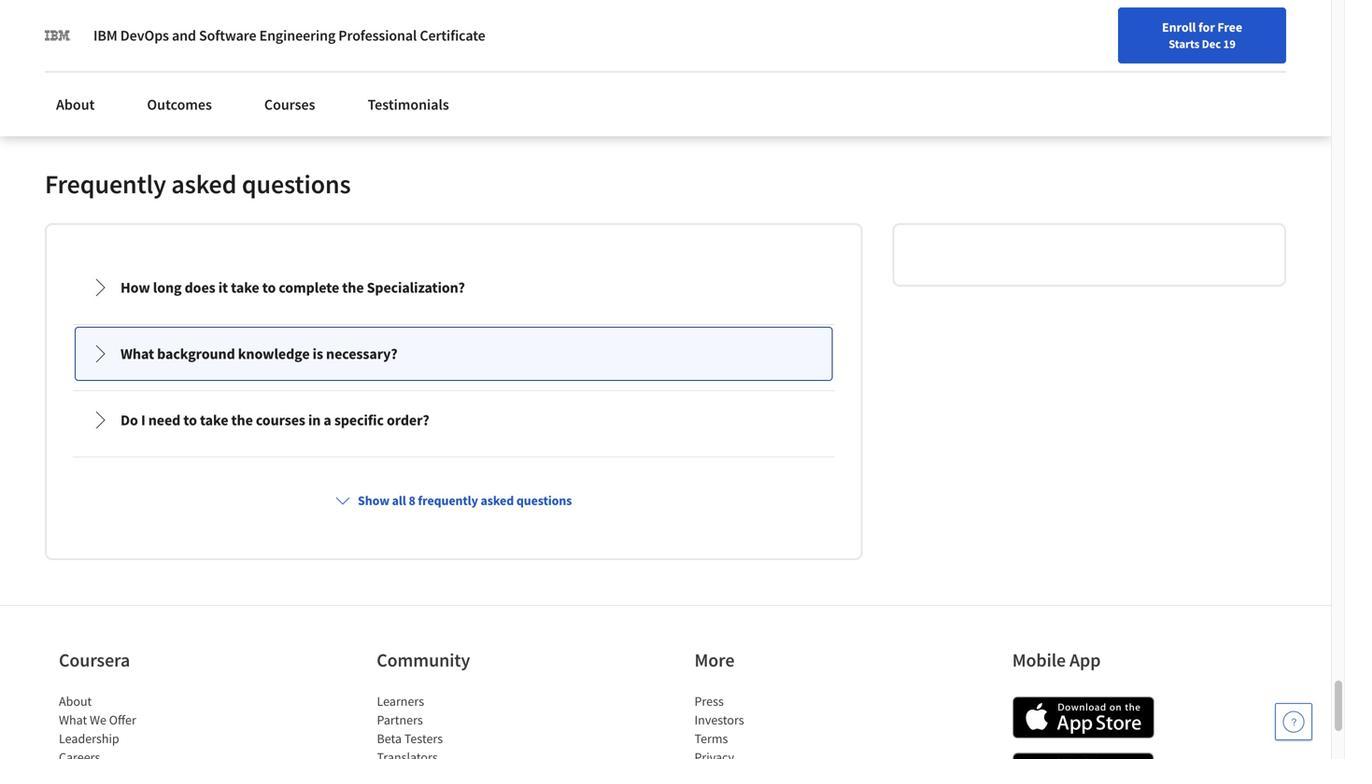 Task type: describe. For each thing, give the bounding box(es) containing it.
terms link
[[694, 730, 728, 747]]

does
[[185, 278, 215, 297]]

19
[[1223, 36, 1236, 51]]

questions inside dropdown button
[[516, 492, 572, 509]]

0 vertical spatial questions
[[242, 168, 351, 200]]

take for to
[[200, 411, 228, 430]]

learners
[[377, 693, 424, 710]]

what we offer link
[[59, 712, 136, 729]]

investors link
[[694, 712, 744, 729]]

app
[[1069, 649, 1101, 672]]

learners partners beta testers
[[377, 693, 443, 747]]

mobile
[[1012, 649, 1066, 672]]

in
[[308, 411, 321, 430]]

frequently asked questions
[[45, 168, 351, 200]]

ibm
[[93, 26, 117, 45]]

frequently
[[418, 492, 478, 509]]

beta
[[377, 730, 401, 747]]

do i need to take the courses in a specific order?
[[120, 411, 429, 430]]

specific
[[334, 411, 384, 430]]

list for coursera
[[59, 692, 218, 759]]

about for about what we offer leadership
[[59, 693, 92, 710]]

partners link
[[377, 712, 423, 729]]

outcomes link
[[136, 84, 223, 125]]

dec
[[1202, 36, 1221, 51]]

enroll
[[1162, 19, 1196, 35]]

complete
[[279, 278, 339, 297]]

community
[[377, 649, 470, 672]]

courses link
[[253, 84, 327, 125]]

professional
[[338, 26, 417, 45]]

1 horizontal spatial to
[[262, 278, 276, 297]]

knowledge
[[238, 345, 310, 363]]

i
[[141, 411, 145, 430]]

beta testers link
[[377, 730, 443, 747]]

devops
[[120, 26, 169, 45]]

list item for more
[[694, 748, 853, 759]]

show
[[358, 492, 389, 509]]

show all 8 frequently asked questions button
[[328, 484, 579, 517]]

what inside dropdown button
[[120, 345, 154, 363]]

more
[[694, 649, 735, 672]]

download on the app store image
[[1012, 697, 1154, 739]]

help center image
[[1282, 711, 1305, 733]]

8
[[409, 492, 415, 509]]

list for more
[[694, 692, 853, 759]]

about for about
[[56, 95, 95, 114]]

0 vertical spatial the
[[342, 278, 364, 297]]

ibm devops and software engineering professional certificate
[[93, 26, 485, 45]]

for
[[1198, 19, 1215, 35]]

testers
[[404, 730, 443, 747]]

collapsed list
[[69, 255, 838, 759]]

how long does it take to complete the specialization?
[[120, 278, 465, 297]]

leadership link
[[59, 730, 119, 747]]

and
[[172, 26, 196, 45]]

it
[[218, 278, 228, 297]]

necessary?
[[326, 345, 398, 363]]



Task type: vqa. For each thing, say whether or not it's contained in the screenshot.


Task type: locate. For each thing, give the bounding box(es) containing it.
frequently
[[45, 168, 166, 200]]

learners link
[[377, 693, 424, 710]]

the left courses
[[231, 411, 253, 430]]

to
[[262, 278, 276, 297], [183, 411, 197, 430]]

1 vertical spatial what
[[59, 712, 87, 729]]

specialization?
[[367, 278, 465, 297]]

asked right the "frequently"
[[481, 492, 514, 509]]

3 list item from the left
[[694, 748, 853, 759]]

1 vertical spatial take
[[200, 411, 228, 430]]

investors
[[694, 712, 744, 729]]

what
[[120, 345, 154, 363], [59, 712, 87, 729]]

0 horizontal spatial what
[[59, 712, 87, 729]]

list for community
[[377, 692, 535, 759]]

need
[[148, 411, 181, 430]]

2 horizontal spatial list
[[694, 692, 853, 759]]

take for it
[[231, 278, 259, 297]]

to right need
[[183, 411, 197, 430]]

1 vertical spatial to
[[183, 411, 197, 430]]

list item down offer
[[59, 748, 218, 759]]

take right need
[[200, 411, 228, 430]]

coursera image
[[22, 15, 141, 45]]

1 vertical spatial questions
[[516, 492, 572, 509]]

1 vertical spatial asked
[[481, 492, 514, 509]]

software
[[199, 26, 256, 45]]

0 horizontal spatial list
[[59, 692, 218, 759]]

questions
[[242, 168, 351, 200], [516, 492, 572, 509]]

order?
[[387, 411, 429, 430]]

1 horizontal spatial the
[[342, 278, 364, 297]]

0 vertical spatial about
[[56, 95, 95, 114]]

courses
[[256, 411, 305, 430]]

1 horizontal spatial list item
[[377, 748, 535, 759]]

asked down 'outcomes' link on the left top
[[171, 168, 237, 200]]

asked
[[171, 168, 237, 200], [481, 492, 514, 509]]

0 vertical spatial about link
[[45, 84, 106, 125]]

press investors terms
[[694, 693, 744, 747]]

to left complete
[[262, 278, 276, 297]]

list item down press investors terms
[[694, 748, 853, 759]]

what inside about what we offer leadership
[[59, 712, 87, 729]]

about link for frequently asked questions
[[45, 84, 106, 125]]

take right it
[[231, 278, 259, 297]]

all
[[392, 492, 406, 509]]

get it on google play image
[[1012, 753, 1154, 759]]

terms
[[694, 730, 728, 747]]

engineering
[[259, 26, 335, 45]]

0 vertical spatial take
[[231, 278, 259, 297]]

how
[[120, 278, 150, 297]]

partners
[[377, 712, 423, 729]]

0 horizontal spatial to
[[183, 411, 197, 430]]

list
[[59, 692, 218, 759], [377, 692, 535, 759], [694, 692, 853, 759]]

how long does it take to complete the specialization? button
[[76, 262, 832, 314]]

asked inside dropdown button
[[481, 492, 514, 509]]

0 horizontal spatial the
[[231, 411, 253, 430]]

0 horizontal spatial take
[[200, 411, 228, 430]]

show all 8 frequently asked questions
[[358, 492, 572, 509]]

the right complete
[[342, 278, 364, 297]]

1 horizontal spatial asked
[[481, 492, 514, 509]]

enroll for free starts dec 19
[[1162, 19, 1242, 51]]

courses
[[264, 95, 315, 114]]

the
[[342, 278, 364, 297], [231, 411, 253, 430]]

2 list from the left
[[377, 692, 535, 759]]

1 list item from the left
[[59, 748, 218, 759]]

1 horizontal spatial questions
[[516, 492, 572, 509]]

take
[[231, 278, 259, 297], [200, 411, 228, 430]]

1 list from the left
[[59, 692, 218, 759]]

0 vertical spatial to
[[262, 278, 276, 297]]

1 horizontal spatial take
[[231, 278, 259, 297]]

0 horizontal spatial questions
[[242, 168, 351, 200]]

list item for coursera
[[59, 748, 218, 759]]

what up leadership link
[[59, 712, 87, 729]]

we
[[90, 712, 106, 729]]

1 horizontal spatial list
[[377, 692, 535, 759]]

about down ibm icon
[[56, 95, 95, 114]]

free
[[1217, 19, 1242, 35]]

coursera
[[59, 649, 130, 672]]

press link
[[694, 693, 724, 710]]

0 horizontal spatial list item
[[59, 748, 218, 759]]

list item for community
[[377, 748, 535, 759]]

starts
[[1169, 36, 1200, 51]]

0 vertical spatial what
[[120, 345, 154, 363]]

testimonials
[[368, 95, 449, 114]]

do i need to take the courses in a specific order? button
[[76, 394, 832, 446]]

None search field
[[266, 12, 574, 49]]

menu item
[[994, 19, 1114, 79]]

certificate
[[420, 26, 485, 45]]

list containing about
[[59, 692, 218, 759]]

0 vertical spatial asked
[[171, 168, 237, 200]]

about link down ibm icon
[[45, 84, 106, 125]]

do
[[120, 411, 138, 430]]

about link
[[45, 84, 106, 125], [59, 693, 92, 710]]

1 horizontal spatial what
[[120, 345, 154, 363]]

about up what we offer "link" at the left bottom of page
[[59, 693, 92, 710]]

what background knowledge is necessary?
[[120, 345, 398, 363]]

1 vertical spatial about link
[[59, 693, 92, 710]]

background
[[157, 345, 235, 363]]

ibm image
[[45, 22, 71, 49]]

2 list item from the left
[[377, 748, 535, 759]]

about inside about what we offer leadership
[[59, 693, 92, 710]]

leadership
[[59, 730, 119, 747]]

mobile app
[[1012, 649, 1101, 672]]

list containing learners
[[377, 692, 535, 759]]

list item down testers
[[377, 748, 535, 759]]

what background knowledge is necessary? button
[[76, 328, 832, 380]]

offer
[[109, 712, 136, 729]]

long
[[153, 278, 182, 297]]

outcomes
[[147, 95, 212, 114]]

list containing press
[[694, 692, 853, 759]]

3 list from the left
[[694, 692, 853, 759]]

what left background
[[120, 345, 154, 363]]

list item
[[59, 748, 218, 759], [377, 748, 535, 759], [694, 748, 853, 759]]

1 vertical spatial the
[[231, 411, 253, 430]]

press
[[694, 693, 724, 710]]

about
[[56, 95, 95, 114], [59, 693, 92, 710]]

0 horizontal spatial asked
[[171, 168, 237, 200]]

testimonials link
[[356, 84, 460, 125]]

a
[[324, 411, 331, 430]]

about what we offer leadership
[[59, 693, 136, 747]]

2 horizontal spatial list item
[[694, 748, 853, 759]]

about link for more
[[59, 693, 92, 710]]

about link up what we offer "link" at the left bottom of page
[[59, 693, 92, 710]]

1 vertical spatial about
[[59, 693, 92, 710]]

is
[[313, 345, 323, 363]]



